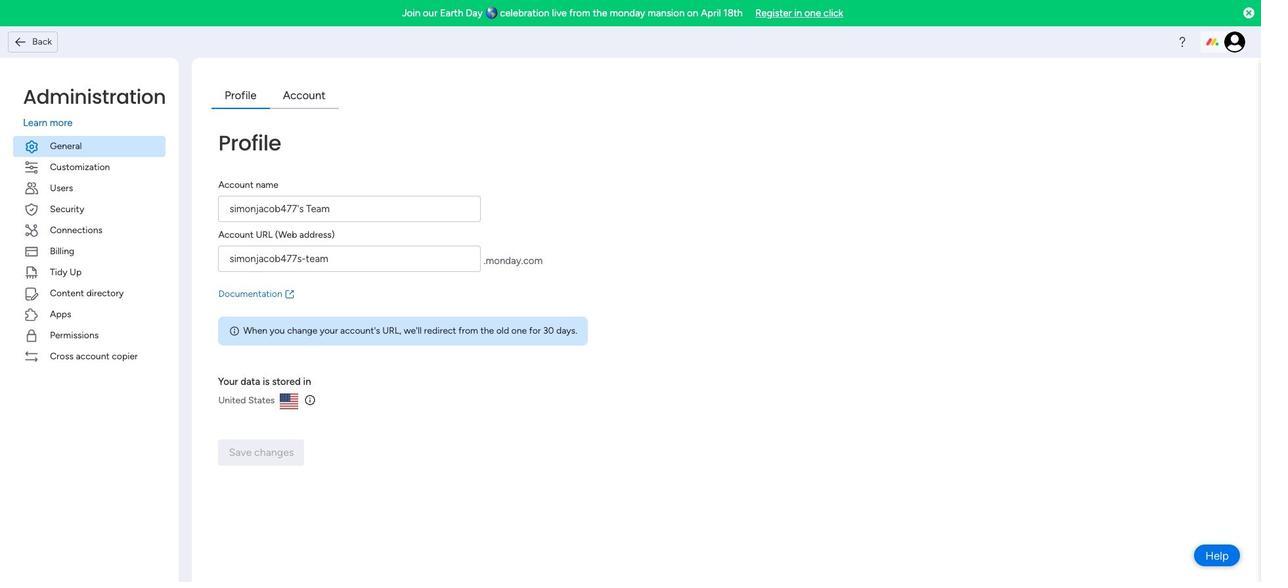 Task type: describe. For each thing, give the bounding box(es) containing it.
back to workspace image
[[14, 35, 27, 48]]

jacob simon image
[[1225, 32, 1246, 53]]



Task type: locate. For each thing, give the bounding box(es) containing it.
None text field
[[218, 245, 481, 272]]

None text field
[[218, 196, 481, 222]]

help image
[[1176, 35, 1189, 49]]



Task type: vqa. For each thing, say whether or not it's contained in the screenshot.
This to the right
no



